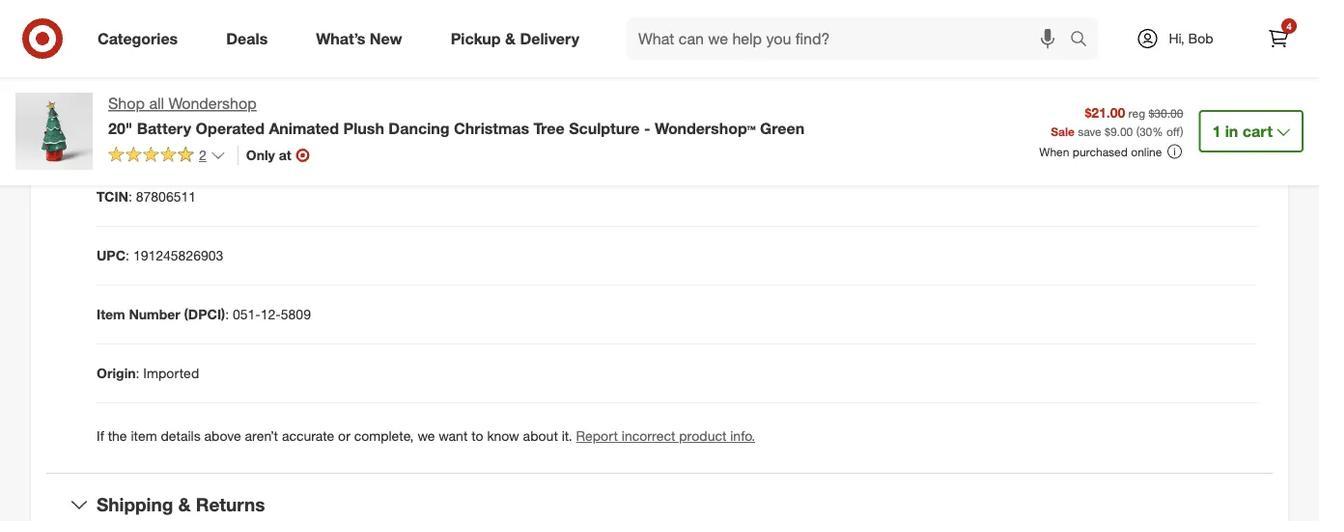 Task type: vqa. For each thing, say whether or not it's contained in the screenshot.
the Material:
yes



Task type: locate. For each thing, give the bounding box(es) containing it.
save
[[1078, 124, 1102, 139]]

christmas
[[454, 119, 530, 138]]

wondershop
[[169, 94, 257, 113]]

What can we help you find? suggestions appear below search field
[[627, 17, 1075, 60]]

know
[[487, 428, 520, 445]]

: left "191245826903"
[[126, 247, 129, 264]]

what's
[[316, 29, 366, 48]]

material:
[[97, 70, 153, 87]]

: for imported
[[136, 365, 140, 382]]

& inside dropdown button
[[178, 494, 191, 516]]

: left 051-
[[225, 306, 229, 323]]

shop all wondershop 20" battery operated animated plush dancing christmas tree sculpture - wondershop™ green
[[108, 94, 805, 138]]

want
[[439, 428, 468, 445]]

tree
[[534, 119, 565, 138]]

about
[[523, 428, 558, 445]]

deals link
[[210, 17, 292, 60]]

delivery
[[520, 29, 580, 48]]

or
[[338, 428, 351, 445]]

item number (dpci) : 051-12-5809
[[97, 306, 311, 323]]

item
[[97, 306, 125, 323]]

$30.00
[[1149, 106, 1184, 120]]

all
[[149, 94, 164, 113]]

$
[[1105, 124, 1111, 139]]

dancing
[[389, 119, 450, 138]]

shipping
[[97, 494, 173, 516]]

shipping & returns button
[[46, 474, 1274, 522]]

tcin : 87806511
[[97, 188, 196, 205]]

report
[[576, 428, 618, 445]]

the
[[108, 428, 127, 445]]

operated
[[196, 119, 265, 138]]

plaster
[[157, 70, 199, 87]]

: for 191245826903
[[126, 247, 129, 264]]

9.00
[[1111, 124, 1134, 139]]

purchased
[[1073, 145, 1128, 159]]

reg
[[1129, 106, 1146, 120]]

2 link
[[108, 146, 226, 168]]

:
[[128, 188, 132, 205], [126, 247, 129, 264], [225, 306, 229, 323], [136, 365, 140, 382]]

imported
[[143, 365, 199, 382]]

shipping & returns
[[97, 494, 265, 516]]

& left returns
[[178, 494, 191, 516]]

: left 87806511
[[128, 188, 132, 205]]

1 horizontal spatial &
[[505, 29, 516, 48]]

what's new link
[[300, 17, 427, 60]]

alkaline,
[[184, 129, 234, 146]]

&
[[505, 29, 516, 48], [178, 494, 191, 516]]

accurate
[[282, 428, 335, 445]]

deals
[[226, 29, 268, 48]]

in
[[1226, 122, 1239, 141]]

search
[[1062, 31, 1108, 50]]

only at
[[246, 147, 292, 164]]

& for pickup
[[505, 29, 516, 48]]

wondershop™
[[655, 119, 756, 138]]

plush
[[344, 119, 384, 138]]

$21.00
[[1085, 104, 1126, 121]]

off
[[1167, 124, 1181, 139]]

4 link
[[1258, 17, 1301, 60]]

1 vertical spatial &
[[178, 494, 191, 516]]

0 vertical spatial &
[[505, 29, 516, 48]]

3
[[152, 129, 159, 146]]

battery: 3 aa alkaline, required, included
[[97, 129, 352, 146]]

& right pickup
[[505, 29, 516, 48]]

1 in cart
[[1213, 122, 1274, 141]]

: left imported
[[136, 365, 140, 382]]

051-
[[233, 306, 261, 323]]

0 horizontal spatial &
[[178, 494, 191, 516]]

online
[[1132, 145, 1163, 159]]

image of 20" battery operated animated plush dancing christmas tree sculpture - wondershop™ green image
[[15, 93, 93, 170]]

& for shipping
[[178, 494, 191, 516]]

if the item details above aren't accurate or complete, we want to know about it. report incorrect product info.
[[97, 428, 756, 445]]

30
[[1140, 124, 1153, 139]]

sale
[[1051, 124, 1075, 139]]



Task type: describe. For each thing, give the bounding box(es) containing it.
-
[[644, 119, 651, 138]]

sculpture
[[569, 119, 640, 138]]

report incorrect product info. button
[[576, 427, 756, 446]]

aren't
[[245, 428, 278, 445]]

origin
[[97, 365, 136, 382]]

pickup
[[451, 29, 501, 48]]

search button
[[1062, 17, 1108, 64]]

only
[[246, 147, 275, 164]]

5809
[[281, 306, 311, 323]]

)
[[1181, 124, 1184, 139]]

tcin
[[97, 188, 128, 205]]

if
[[97, 428, 104, 445]]

product
[[680, 428, 727, 445]]

item
[[131, 428, 157, 445]]

$21.00 reg $30.00 sale save $ 9.00 ( 30 % off )
[[1051, 104, 1184, 139]]

upc
[[97, 247, 126, 264]]

at
[[279, 147, 292, 164]]

what's new
[[316, 29, 403, 48]]

(
[[1137, 124, 1140, 139]]

returns
[[196, 494, 265, 516]]

we
[[418, 428, 435, 445]]

required,
[[238, 129, 296, 146]]

categories
[[98, 29, 178, 48]]

191245826903
[[133, 247, 223, 264]]

green
[[761, 119, 805, 138]]

pickup & delivery
[[451, 29, 580, 48]]

12-
[[261, 306, 281, 323]]

shop
[[108, 94, 145, 113]]

categories link
[[81, 17, 202, 60]]

above
[[204, 428, 241, 445]]

hi, bob
[[1170, 30, 1214, 47]]

4
[[1287, 20, 1293, 32]]

new
[[370, 29, 403, 48]]

battery:
[[97, 129, 148, 146]]

pickup & delivery link
[[434, 17, 604, 60]]

87806511
[[136, 188, 196, 205]]

when
[[1040, 145, 1070, 159]]

aa
[[163, 129, 181, 146]]

hi,
[[1170, 30, 1185, 47]]

details
[[161, 428, 201, 445]]

(dpci)
[[184, 306, 225, 323]]

1
[[1213, 122, 1222, 141]]

origin : imported
[[97, 365, 199, 382]]

included
[[300, 129, 352, 146]]

incorrect
[[622, 428, 676, 445]]

upc : 191245826903
[[97, 247, 223, 264]]

%
[[1153, 124, 1164, 139]]

number
[[129, 306, 180, 323]]

to
[[472, 428, 484, 445]]

bob
[[1189, 30, 1214, 47]]

material: plaster
[[97, 70, 199, 87]]

when purchased online
[[1040, 145, 1163, 159]]

complete,
[[354, 428, 414, 445]]

20"
[[108, 119, 133, 138]]

battery
[[137, 119, 191, 138]]

: for 87806511
[[128, 188, 132, 205]]

1 in cart for 20" battery operated animated plush dancing christmas tree sculpture - wondershop™ green element
[[1213, 122, 1274, 141]]

it.
[[562, 428, 573, 445]]



